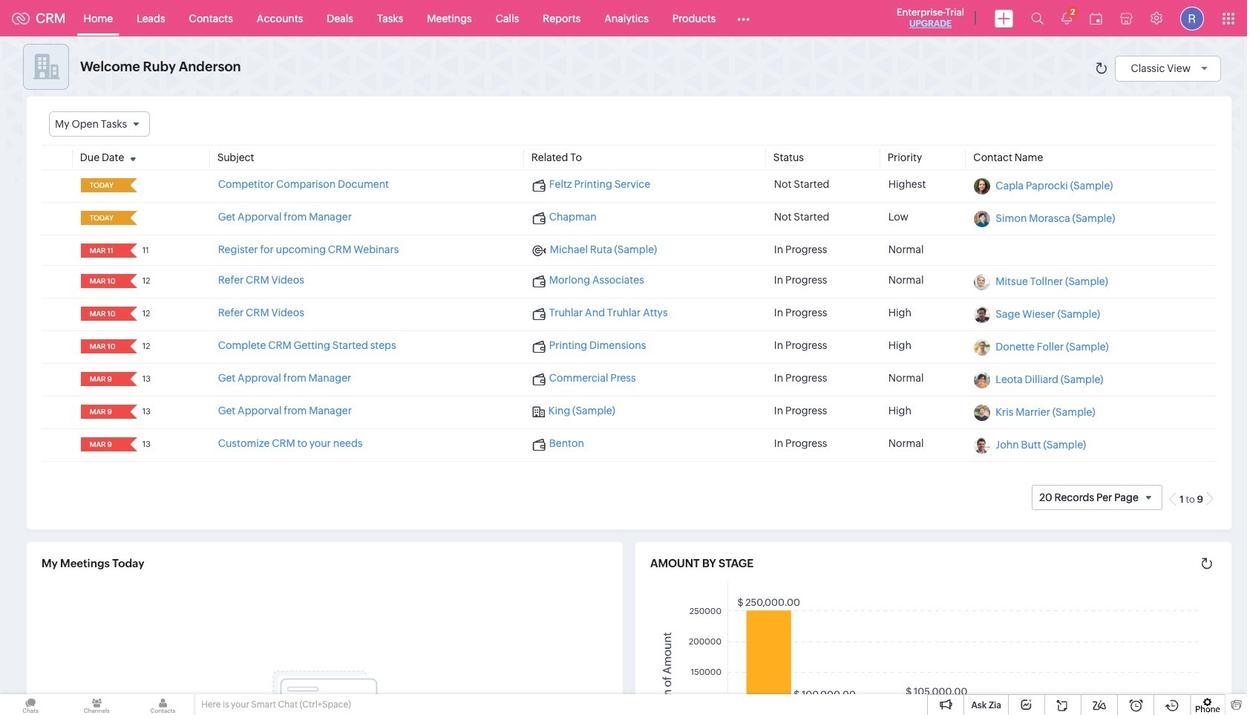 Task type: vqa. For each thing, say whether or not it's contained in the screenshot.
Signals image
no



Task type: describe. For each thing, give the bounding box(es) containing it.
profile element
[[1172, 0, 1214, 36]]

profile image
[[1181, 6, 1205, 30]]

search element
[[1023, 0, 1053, 36]]

contacts image
[[133, 695, 194, 715]]

create menu element
[[986, 0, 1023, 36]]



Task type: locate. For each thing, give the bounding box(es) containing it.
calendar image
[[1090, 12, 1103, 24]]

None field
[[49, 111, 150, 137], [85, 178, 120, 193], [85, 211, 120, 225], [85, 244, 120, 258], [85, 274, 120, 288], [85, 307, 120, 321], [85, 340, 120, 354], [85, 372, 120, 386], [85, 405, 120, 419], [85, 438, 120, 452], [49, 111, 150, 137], [85, 178, 120, 193], [85, 211, 120, 225], [85, 244, 120, 258], [85, 274, 120, 288], [85, 307, 120, 321], [85, 340, 120, 354], [85, 372, 120, 386], [85, 405, 120, 419], [85, 438, 120, 452]]

chats image
[[0, 695, 61, 715]]

search image
[[1032, 12, 1044, 25]]

create menu image
[[995, 9, 1014, 27]]

logo image
[[12, 12, 30, 24]]

late by  days image
[[124, 181, 143, 190]]

late by  days image
[[124, 213, 143, 222]]

Other Modules field
[[728, 6, 760, 30]]

signals element
[[1053, 0, 1082, 36]]

channels image
[[66, 695, 127, 715]]



